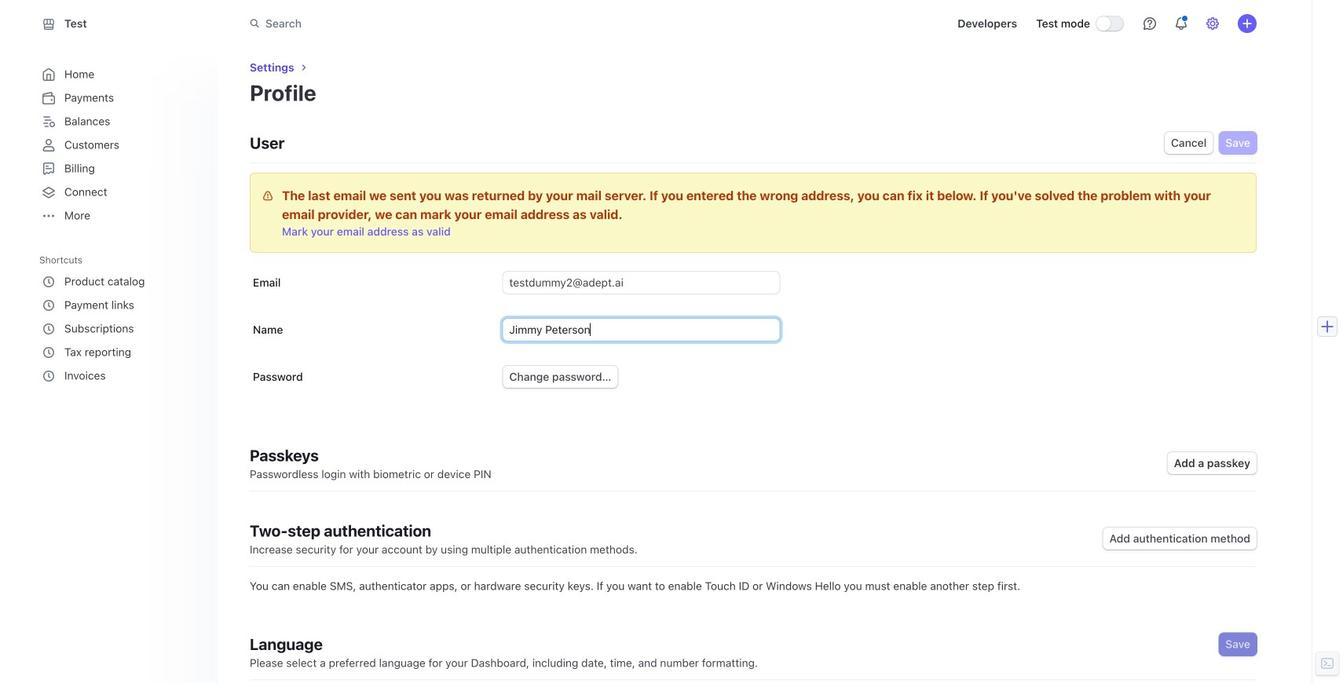 Task type: vqa. For each thing, say whether or not it's contained in the screenshot.
the bottommost Identity
no



Task type: locate. For each thing, give the bounding box(es) containing it.
settings image
[[1207, 17, 1219, 30]]

notifications image
[[1175, 17, 1188, 30]]

None text field
[[503, 319, 780, 341]]

shortcuts element
[[39, 249, 206, 388], [39, 270, 203, 388]]

None search field
[[240, 9, 684, 38]]

Test mode checkbox
[[1097, 17, 1124, 31]]

None email field
[[503, 272, 780, 294]]

help image
[[1144, 17, 1157, 30]]



Task type: describe. For each thing, give the bounding box(es) containing it.
Search text field
[[240, 9, 684, 38]]

2 shortcuts element from the top
[[39, 270, 203, 388]]

1 shortcuts element from the top
[[39, 249, 206, 388]]

manage shortcuts image
[[190, 255, 200, 265]]

core navigation links element
[[39, 63, 203, 228]]



